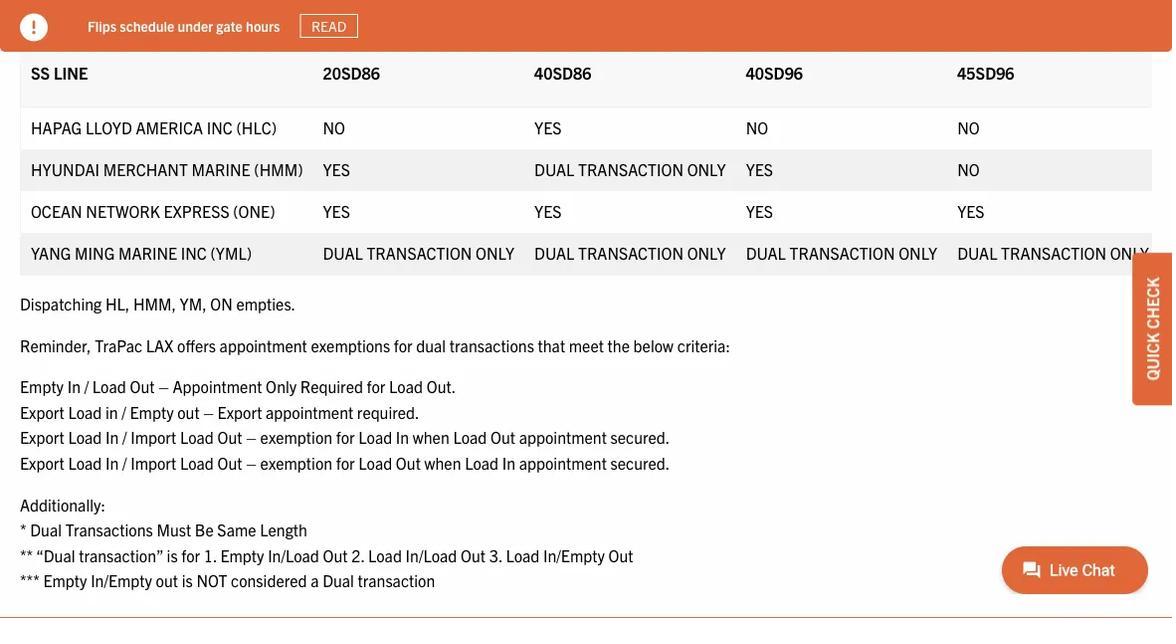Task type: vqa. For each thing, say whether or not it's contained in the screenshot.
fourth BLOCK
no



Task type: describe. For each thing, give the bounding box(es) containing it.
read link
[[300, 14, 358, 38]]

transaction
[[358, 571, 435, 591]]

empty down "dual
[[43, 571, 87, 591]]

network
[[86, 201, 160, 221]]

2 import from the top
[[131, 453, 176, 473]]

in
[[106, 402, 118, 422]]

yang
[[31, 243, 71, 263]]

/ down the reminder,
[[84, 377, 89, 397]]

trapac
[[95, 335, 142, 355]]

ming
[[75, 243, 115, 263]]

/ up transactions
[[122, 453, 127, 473]]

hl,
[[105, 294, 130, 314]]

***
[[20, 571, 40, 591]]

considered
[[231, 571, 307, 591]]

1.
[[204, 546, 217, 566]]

length
[[260, 520, 308, 540]]

1 secured. from the top
[[611, 428, 670, 448]]

1 import from the top
[[131, 428, 176, 448]]

merchant
[[103, 159, 188, 179]]

empty right in
[[130, 402, 174, 422]]

same
[[217, 520, 256, 540]]

/ right in
[[122, 402, 126, 422]]

that
[[538, 335, 566, 355]]

1 vertical spatial when
[[425, 453, 461, 473]]

empty in / load out – appointment only required for load out. export load in / empty out – export appointment required. export load in / import load out – exemption for load in when load out appointment secured. export load in / import load out – exemption for load out when load in appointment secured.
[[20, 377, 670, 473]]

hours
[[246, 17, 280, 34]]

0 vertical spatial when
[[413, 428, 450, 448]]

quick
[[1143, 333, 1163, 381]]

read
[[312, 17, 347, 35]]

1 in/load from the left
[[268, 546, 319, 566]]

marine for merchant
[[192, 159, 251, 179]]

0 horizontal spatial dual
[[30, 520, 62, 540]]

(hmm)
[[254, 159, 303, 179]]

a
[[311, 571, 319, 591]]

meet
[[569, 335, 604, 355]]

below
[[634, 335, 674, 355]]

yang ming marine inc (yml)
[[31, 243, 252, 263]]

hyundai
[[31, 159, 100, 179]]

under
[[178, 17, 213, 34]]

additionally: * dual transactions must be same length ** "dual transaction" is for 1. empty in/load out 2. load in/load out 3. load in/empty out *** empty in/empty out is not considered a dual transaction
[[20, 495, 634, 591]]

be
[[195, 520, 214, 540]]

quick check link
[[1133, 253, 1173, 406]]

(hlc)
[[236, 117, 277, 137]]

45sd96
[[958, 63, 1015, 82]]

3.
[[490, 546, 503, 566]]

*
[[20, 520, 26, 540]]

**
[[20, 546, 33, 566]]

1 vertical spatial is
[[182, 571, 193, 591]]

on
[[210, 294, 233, 314]]

only
[[266, 377, 297, 397]]

hapag
[[31, 117, 82, 137]]

flips schedule under gate hours
[[88, 17, 280, 34]]

1 horizontal spatial dual
[[323, 571, 354, 591]]

reminder,
[[20, 335, 91, 355]]

exemptions
[[311, 335, 390, 355]]

additionally:
[[20, 495, 105, 515]]

(one)
[[233, 201, 275, 221]]

for inside additionally: * dual transactions must be same length ** "dual transaction" is for 1. empty in/load out 2. load in/load out 3. load in/empty out *** empty in/empty out is not considered a dual transaction
[[181, 546, 200, 566]]

2.
[[352, 546, 365, 566]]

hapag lloyd america inc (hlc)
[[31, 117, 277, 137]]

40sd86
[[535, 63, 592, 82]]

not
[[197, 571, 227, 591]]



Task type: locate. For each thing, give the bounding box(es) containing it.
1 vertical spatial secured.
[[611, 453, 670, 473]]

solid image
[[20, 13, 48, 41]]

inc left (yml)
[[181, 243, 207, 263]]

dual
[[416, 335, 446, 355]]

1 horizontal spatial is
[[182, 571, 193, 591]]

the
[[608, 335, 630, 355]]

america
[[136, 117, 203, 137]]

transactions
[[65, 520, 153, 540]]

1 horizontal spatial marine
[[192, 159, 251, 179]]

yes
[[535, 117, 562, 137], [323, 159, 350, 179], [746, 159, 774, 179], [323, 201, 350, 221], [535, 201, 562, 221], [746, 201, 774, 221], [958, 201, 985, 221]]

0 horizontal spatial is
[[167, 546, 178, 566]]

1 horizontal spatial in/empty
[[544, 546, 605, 566]]

for
[[394, 335, 413, 355], [367, 377, 386, 397], [336, 428, 355, 448], [336, 453, 355, 473], [181, 546, 200, 566]]

out
[[130, 377, 155, 397], [218, 428, 243, 448], [491, 428, 516, 448], [218, 453, 243, 473], [396, 453, 421, 473], [323, 546, 348, 566], [461, 546, 486, 566], [609, 546, 634, 566]]

appointment
[[173, 377, 262, 397]]

is down must
[[167, 546, 178, 566]]

empty
[[20, 377, 64, 397], [130, 402, 174, 422], [220, 546, 264, 566], [43, 571, 87, 591]]

2 exemption from the top
[[260, 453, 333, 473]]

import
[[131, 428, 176, 448], [131, 453, 176, 473]]

ss line
[[31, 63, 88, 82]]

0 vertical spatial is
[[167, 546, 178, 566]]

dual
[[30, 520, 62, 540], [323, 571, 354, 591]]

0 vertical spatial in/empty
[[544, 546, 605, 566]]

"dual
[[36, 546, 75, 566]]

secured.
[[611, 428, 670, 448], [611, 453, 670, 473]]

1 horizontal spatial in/load
[[406, 546, 457, 566]]

/
[[84, 377, 89, 397], [122, 402, 126, 422], [122, 428, 127, 448], [122, 453, 127, 473]]

line
[[54, 63, 88, 82]]

marine up "express"
[[192, 159, 251, 179]]

in/empty right 3.
[[544, 546, 605, 566]]

inc left the (hlc)
[[207, 117, 233, 137]]

is left not on the left of page
[[182, 571, 193, 591]]

load
[[92, 377, 126, 397], [389, 377, 423, 397], [68, 402, 102, 422], [68, 428, 102, 448], [180, 428, 214, 448], [359, 428, 392, 448], [453, 428, 487, 448], [68, 453, 102, 473], [180, 453, 214, 473], [359, 453, 392, 473], [465, 453, 499, 473], [368, 546, 402, 566], [506, 546, 540, 566]]

dispatching hl, hmm, ym, on empties.
[[20, 294, 296, 314]]

export
[[20, 402, 64, 422], [218, 402, 262, 422], [20, 428, 64, 448], [20, 453, 64, 473]]

out down appointment
[[177, 402, 200, 422]]

–
[[158, 377, 169, 397], [203, 402, 214, 422], [246, 428, 257, 448], [246, 453, 257, 473]]

out.
[[427, 377, 456, 397]]

exemption down only on the left bottom of the page
[[260, 428, 333, 448]]

1 vertical spatial in/empty
[[91, 571, 152, 591]]

0 horizontal spatial in/empty
[[91, 571, 152, 591]]

marine down "ocean network express (one)"
[[118, 243, 177, 263]]

2 in/load from the left
[[406, 546, 457, 566]]

out
[[177, 402, 200, 422], [156, 571, 178, 591]]

inc
[[207, 117, 233, 137], [181, 243, 207, 263]]

1 vertical spatial out
[[156, 571, 178, 591]]

out inside additionally: * dual transactions must be same length ** "dual transaction" is for 1. empty in/load out 2. load in/load out 3. load in/empty out *** empty in/empty out is not considered a dual transaction
[[156, 571, 178, 591]]

out left not on the left of page
[[156, 571, 178, 591]]

dual transaction only
[[535, 159, 726, 179], [323, 243, 515, 263], [535, 243, 726, 263], [746, 243, 938, 263], [958, 243, 1150, 263]]

only
[[688, 159, 726, 179], [476, 243, 515, 263], [688, 243, 726, 263], [899, 243, 938, 263], [1111, 243, 1150, 263]]

(yml)
[[211, 243, 252, 263]]

in/load
[[268, 546, 319, 566], [406, 546, 457, 566]]

must
[[157, 520, 191, 540]]

schedule
[[120, 17, 175, 34]]

express
[[164, 201, 230, 221]]

in/load up transaction
[[406, 546, 457, 566]]

transaction"
[[79, 546, 163, 566]]

quick check
[[1143, 277, 1163, 381]]

0 vertical spatial dual
[[30, 520, 62, 540]]

reminder, trapac lax offers appointment exemptions for dual transactions that meet the below criteria:
[[20, 335, 731, 355]]

in/load down length
[[268, 546, 319, 566]]

transactions
[[450, 335, 534, 355]]

empty down 'same' on the bottom left
[[220, 546, 264, 566]]

dual right *
[[30, 520, 62, 540]]

ss
[[31, 63, 50, 82]]

1 exemption from the top
[[260, 428, 333, 448]]

out inside empty in / load out – appointment only required for load out. export load in / empty out – export appointment required. export load in / import load out – exemption for load in when load out appointment secured. export load in / import load out – exemption for load out when load in appointment secured.
[[177, 402, 200, 422]]

import up must
[[131, 453, 176, 473]]

0 vertical spatial exemption
[[260, 428, 333, 448]]

0 vertical spatial inc
[[207, 117, 233, 137]]

import down appointment
[[131, 428, 176, 448]]

ym,
[[180, 294, 207, 314]]

flips
[[88, 17, 117, 34]]

1 vertical spatial inc
[[181, 243, 207, 263]]

inc for (hlc)
[[207, 117, 233, 137]]

gate
[[216, 17, 243, 34]]

20sd86
[[323, 63, 380, 82]]

/ down 'trapac'
[[122, 428, 127, 448]]

hyundai merchant marine (hmm)
[[31, 159, 303, 179]]

empty down the reminder,
[[20, 377, 64, 397]]

0 horizontal spatial in/load
[[268, 546, 319, 566]]

when down required.
[[413, 428, 450, 448]]

offers
[[177, 335, 216, 355]]

0 vertical spatial secured.
[[611, 428, 670, 448]]

2 secured. from the top
[[611, 453, 670, 473]]

empties.
[[236, 294, 296, 314]]

is
[[167, 546, 178, 566], [182, 571, 193, 591]]

required.
[[357, 402, 420, 422]]

check
[[1143, 277, 1163, 329]]

criteria:
[[678, 335, 731, 355]]

0 vertical spatial marine
[[192, 159, 251, 179]]

0 vertical spatial import
[[131, 428, 176, 448]]

exemption up length
[[260, 453, 333, 473]]

ocean network express (one)
[[31, 201, 275, 221]]

1 vertical spatial import
[[131, 453, 176, 473]]

exemption
[[260, 428, 333, 448], [260, 453, 333, 473]]

0 horizontal spatial marine
[[118, 243, 177, 263]]

lax
[[146, 335, 174, 355]]

lloyd
[[86, 117, 132, 137]]

no
[[323, 117, 345, 137], [746, 117, 769, 137], [958, 117, 980, 137], [958, 159, 980, 179]]

dual right 'a'
[[323, 571, 354, 591]]

marine for ming
[[118, 243, 177, 263]]

1 vertical spatial marine
[[118, 243, 177, 263]]

when down out.
[[425, 453, 461, 473]]

1 vertical spatial exemption
[[260, 453, 333, 473]]

ocean
[[31, 201, 82, 221]]

in/empty down the transaction"
[[91, 571, 152, 591]]

inc for (yml)
[[181, 243, 207, 263]]

hmm,
[[133, 294, 176, 314]]

in
[[67, 377, 81, 397], [106, 428, 119, 448], [396, 428, 409, 448], [106, 453, 119, 473], [503, 453, 516, 473]]

40sd96
[[746, 63, 803, 82]]

dispatching
[[20, 294, 102, 314]]

transaction
[[578, 159, 684, 179], [367, 243, 472, 263], [578, 243, 684, 263], [790, 243, 896, 263], [1002, 243, 1107, 263]]

in/empty
[[544, 546, 605, 566], [91, 571, 152, 591]]

1 vertical spatial dual
[[323, 571, 354, 591]]

required
[[301, 377, 363, 397]]

appointment
[[220, 335, 307, 355], [266, 402, 354, 422], [519, 428, 607, 448], [519, 453, 607, 473]]

0 vertical spatial out
[[177, 402, 200, 422]]



